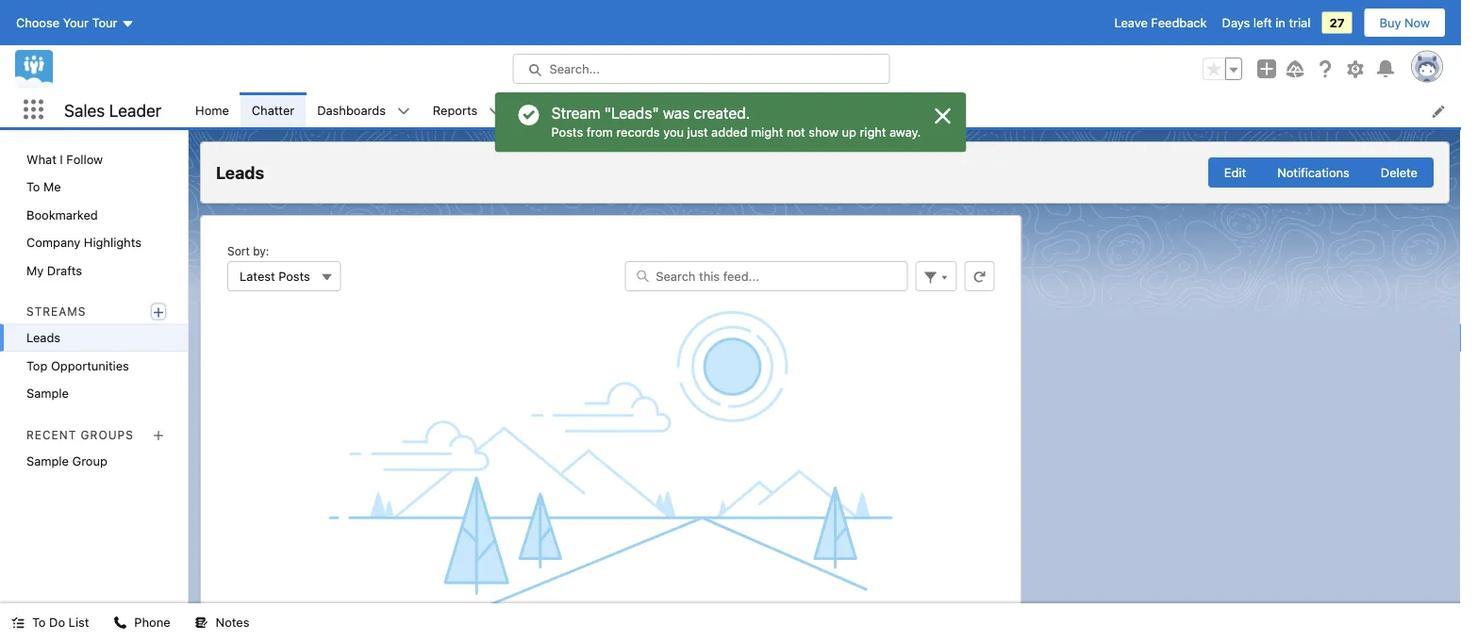 Task type: locate. For each thing, give the bounding box(es) containing it.
sales
[[64, 100, 105, 120]]

recent groups
[[26, 429, 134, 442]]

1 vertical spatial sample
[[26, 454, 69, 468]]

text default image left phone
[[114, 617, 127, 630]]

streams
[[26, 305, 86, 319]]

to for to do list
[[32, 616, 46, 630]]

text default image left the notes
[[195, 617, 208, 630]]

in
[[1276, 16, 1286, 30]]

leader
[[109, 100, 161, 120]]

delete button
[[1365, 158, 1435, 188]]

text default image inside phone button
[[114, 617, 127, 630]]

opportunities inside opportunities link
[[704, 103, 782, 117]]

notifications
[[1278, 166, 1350, 180]]

list containing home
[[184, 92, 1462, 127]]

my drafts
[[26, 263, 82, 277]]

2 sample from the top
[[26, 454, 69, 468]]

what i follow
[[26, 152, 103, 166]]

buy now button
[[1364, 8, 1447, 38]]

1 sample from the top
[[26, 387, 69, 401]]

sample group
[[26, 454, 107, 468]]

opportunities
[[704, 103, 782, 117], [51, 359, 129, 373]]

1 text default image from the left
[[11, 617, 25, 630]]

highlights
[[84, 235, 142, 250]]

my
[[26, 263, 44, 277]]

to left me
[[26, 180, 40, 194]]

0 horizontal spatial leads
[[26, 331, 60, 345]]

you
[[664, 125, 684, 139]]

0 vertical spatial to
[[26, 180, 40, 194]]

1 vertical spatial to
[[32, 616, 46, 630]]

tour
[[92, 16, 117, 30]]

3 text default image from the left
[[195, 617, 208, 630]]

feedback
[[1152, 16, 1208, 30]]

do
[[49, 616, 65, 630]]

27
[[1330, 16, 1345, 30]]

bookmarked
[[26, 208, 98, 222]]

dashboards
[[317, 103, 386, 117]]

just
[[688, 125, 708, 139]]

stream "leads" was created. posts from records you just added might not show up right away.
[[552, 104, 921, 139]]

left
[[1254, 16, 1273, 30]]

0 vertical spatial sample
[[26, 387, 69, 401]]

buy
[[1380, 16, 1402, 30]]

text default image inside 'to do list' button
[[11, 617, 25, 630]]

list
[[184, 92, 1462, 127]]

text default image for phone
[[114, 617, 127, 630]]

2 horizontal spatial text default image
[[195, 617, 208, 630]]

phone button
[[102, 604, 182, 642]]

by:
[[253, 244, 269, 258]]

might
[[751, 125, 784, 139]]

follow
[[66, 152, 103, 166]]

reports
[[433, 103, 478, 117]]

chatter
[[252, 103, 295, 117]]

sample link
[[0, 380, 188, 408]]

company highlights link
[[0, 229, 188, 257]]

notes
[[216, 616, 250, 630]]

text default image left do
[[11, 617, 25, 630]]

sample for sample group
[[26, 454, 69, 468]]

group
[[1203, 58, 1243, 80], [1209, 158, 1435, 188]]

up
[[842, 125, 857, 139]]

stream "leads" was created. alert dialog
[[495, 92, 967, 152]]

sample down top
[[26, 387, 69, 401]]

accounts
[[603, 103, 657, 117]]

1 vertical spatial opportunities
[[51, 359, 129, 373]]

0 horizontal spatial opportunities
[[51, 359, 129, 373]]

1 horizontal spatial leads
[[216, 163, 264, 183]]

text default image
[[11, 617, 25, 630], [114, 617, 127, 630], [195, 617, 208, 630]]

to inside button
[[32, 616, 46, 630]]

now
[[1405, 16, 1431, 30]]

my drafts link
[[0, 257, 188, 285]]

dashboards link
[[306, 92, 397, 127]]

2 text default image from the left
[[114, 617, 127, 630]]

forecasts link
[[514, 92, 592, 127]]

text default image inside notes button
[[195, 617, 208, 630]]

to do list
[[32, 616, 89, 630]]

0 vertical spatial opportunities
[[704, 103, 782, 117]]

1 vertical spatial leads
[[26, 331, 60, 345]]

sample down recent
[[26, 454, 69, 468]]

1 horizontal spatial text default image
[[114, 617, 127, 630]]

sample
[[26, 387, 69, 401], [26, 454, 69, 468]]

to left do
[[32, 616, 46, 630]]

forecasts
[[525, 103, 581, 117]]

1 vertical spatial group
[[1209, 158, 1435, 188]]

was
[[663, 104, 690, 122]]

reports link
[[422, 92, 489, 127]]

leads up top
[[26, 331, 60, 345]]

0 vertical spatial group
[[1203, 58, 1243, 80]]

to
[[26, 180, 40, 194], [32, 616, 46, 630]]

0 horizontal spatial text default image
[[11, 617, 25, 630]]

leads down home link
[[216, 163, 264, 183]]

sample for sample
[[26, 387, 69, 401]]

what
[[26, 152, 56, 166]]

to me
[[26, 180, 61, 194]]

leave
[[1115, 16, 1148, 30]]

to for to me
[[26, 180, 40, 194]]

choose your tour button
[[15, 8, 135, 38]]

what i follow link
[[0, 145, 188, 173]]

list
[[69, 616, 89, 630]]

1 horizontal spatial opportunities
[[704, 103, 782, 117]]

Search this feed... search field
[[625, 261, 908, 292]]

recent
[[26, 429, 77, 442]]

i
[[60, 152, 63, 166]]

edit
[[1225, 166, 1247, 180]]

trial
[[1290, 16, 1311, 30]]

top opportunities
[[26, 359, 129, 373]]

home
[[195, 103, 229, 117]]

"leads"
[[605, 104, 659, 122]]

sample group link
[[0, 448, 188, 475]]

recent groups link
[[26, 429, 134, 442]]

leave feedback
[[1115, 16, 1208, 30]]



Task type: describe. For each thing, give the bounding box(es) containing it.
opportunities list item
[[693, 92, 818, 127]]

streams link
[[26, 305, 86, 319]]

delete
[[1382, 166, 1419, 180]]

posts
[[552, 125, 583, 139]]

drafts
[[47, 263, 82, 277]]

opportunities link
[[693, 92, 794, 127]]

0 vertical spatial leads
[[216, 163, 264, 183]]

edit button
[[1209, 158, 1263, 188]]

chatter link
[[241, 92, 306, 127]]

days
[[1223, 16, 1251, 30]]

sort
[[227, 244, 250, 258]]

to me link
[[0, 173, 188, 201]]

buy now
[[1380, 16, 1431, 30]]

products list item
[[818, 92, 917, 127]]

phone
[[134, 616, 170, 630]]

from
[[587, 125, 613, 139]]

choose your tour
[[16, 16, 117, 30]]

opportunities inside top opportunities "link"
[[51, 359, 129, 373]]

stream
[[552, 104, 601, 122]]

leads link
[[0, 324, 188, 352]]

top opportunities link
[[0, 352, 188, 380]]

home link
[[184, 92, 241, 127]]

products
[[830, 103, 881, 117]]

search...
[[550, 62, 600, 76]]

added
[[712, 125, 748, 139]]

sort by:
[[227, 244, 269, 258]]

accounts list item
[[592, 92, 693, 127]]

group containing edit
[[1209, 158, 1435, 188]]

reports list item
[[422, 92, 514, 127]]

records
[[617, 125, 660, 139]]

company highlights
[[26, 235, 142, 250]]

text default image for to do list
[[11, 617, 25, 630]]

leads inside leads link
[[26, 331, 60, 345]]

notifications button
[[1262, 158, 1366, 188]]

company
[[26, 235, 80, 250]]

accounts link
[[592, 92, 668, 127]]

groups
[[81, 429, 134, 442]]

choose
[[16, 16, 60, 30]]

your
[[63, 16, 89, 30]]

away.
[[890, 125, 921, 139]]

me
[[43, 180, 61, 194]]

search... button
[[513, 54, 890, 84]]

not
[[787, 125, 806, 139]]

bookmarked link
[[0, 201, 188, 229]]

right
[[860, 125, 887, 139]]

show
[[809, 125, 839, 139]]

products link
[[818, 92, 892, 127]]

large image
[[932, 105, 954, 127]]

text default image for notes
[[195, 617, 208, 630]]

leave feedback link
[[1115, 16, 1208, 30]]

top
[[26, 359, 48, 373]]

created.
[[694, 104, 750, 122]]

dashboards list item
[[306, 92, 422, 127]]

group
[[72, 454, 107, 468]]

notes button
[[184, 604, 261, 642]]

sales leader
[[64, 100, 161, 120]]

to do list button
[[0, 604, 100, 642]]

days left in trial
[[1223, 16, 1311, 30]]



Task type: vqa. For each thing, say whether or not it's contained in the screenshot.
Choice related to Choice 2
no



